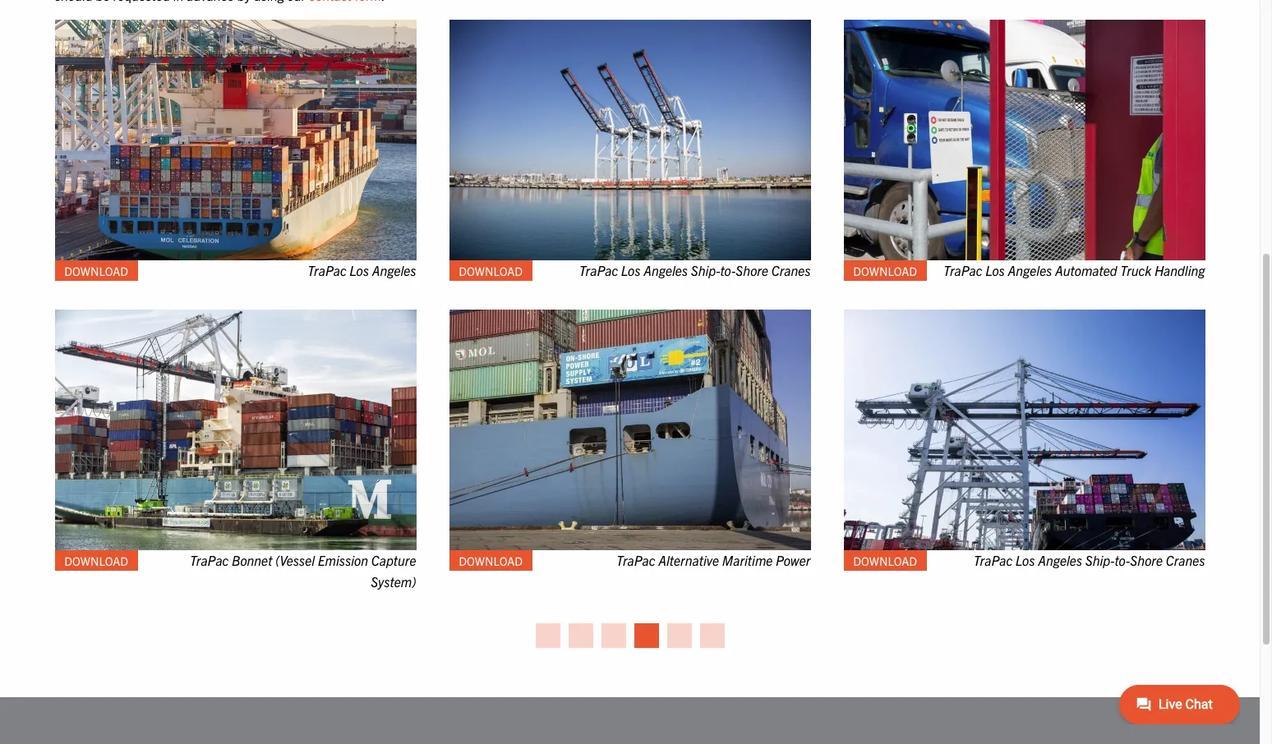 Task type: describe. For each thing, give the bounding box(es) containing it.
download link for the trapac los angeles automated truck handling image
[[844, 260, 927, 281]]

handling
[[1155, 262, 1206, 279]]

shore for trapac los angeles ship-to-shore cranes image to the left
[[736, 262, 769, 279]]

download link for trapac los angeles ship-to-shore cranes image to the left
[[449, 260, 533, 281]]

angeles for the trapac los angeles automated truck handling image
[[1008, 262, 1053, 279]]

alternative
[[659, 552, 719, 569]]

truck
[[1121, 262, 1152, 279]]

trapac bonnet (vessel emission capture system)
[[190, 552, 416, 590]]

maritime
[[722, 552, 773, 569]]

trapac bonnet (vessel emission capture system) image
[[55, 309, 416, 551]]

download link for rightmost trapac los angeles ship-to-shore cranes image
[[844, 551, 927, 571]]

1 horizontal spatial trapac los angeles ship-to-shore cranes
[[974, 552, 1206, 569]]

trapac for "trapac alternative maritime power" image
[[617, 552, 656, 569]]

0 horizontal spatial cranes
[[772, 262, 811, 279]]

0 vertical spatial trapac los angeles ship-to-shore cranes
[[579, 262, 811, 279]]

trapac los angeles automated truck handling image
[[844, 19, 1206, 260]]

tab panel containing trapac los angeles
[[38, 19, 1222, 621]]

1 vertical spatial cranes
[[1166, 552, 1206, 569]]

trapac for 'trapac bonnet (vessel emission capture system)' image
[[190, 552, 229, 569]]

download for 'trapac bonnet (vessel emission capture system)' image
[[64, 553, 128, 568]]

los for the trapac los angeles automated truck handling image's download link
[[986, 262, 1005, 279]]

ship- for trapac los angeles ship-to-shore cranes image to the left
[[691, 262, 720, 279]]

los for trapac los angeles ship-to-shore cranes image to the left's download link
[[621, 262, 641, 279]]

trapac alternative maritime power
[[617, 552, 811, 569]]

shore for rightmost trapac los angeles ship-to-shore cranes image
[[1131, 552, 1163, 569]]

main content containing trapac los angeles
[[38, 0, 1222, 649]]

download link for "trapac alternative maritime power" image
[[449, 551, 533, 571]]

angeles for rightmost trapac los angeles ship-to-shore cranes image
[[1038, 552, 1083, 569]]

system)
[[371, 573, 416, 590]]



Task type: vqa. For each thing, say whether or not it's contained in the screenshot.
throughout
no



Task type: locate. For each thing, give the bounding box(es) containing it.
0 horizontal spatial shore
[[736, 262, 769, 279]]

download for "trapac alternative maritime power" image
[[459, 553, 523, 568]]

ship- for rightmost trapac los angeles ship-to-shore cranes image
[[1086, 552, 1115, 569]]

trapac inside trapac bonnet (vessel emission capture system)
[[190, 552, 229, 569]]

download for the trapac los angeles automated truck handling image
[[854, 263, 917, 278]]

power
[[776, 552, 811, 569]]

trapac los angeles image
[[55, 19, 416, 260]]

cranes
[[772, 262, 811, 279], [1166, 552, 1206, 569]]

0 vertical spatial cranes
[[772, 262, 811, 279]]

angeles
[[372, 262, 416, 279], [644, 262, 688, 279], [1008, 262, 1053, 279], [1038, 552, 1083, 569]]

download link for trapac los angeles image
[[55, 260, 138, 281]]

1 horizontal spatial cranes
[[1166, 552, 1206, 569]]

0 horizontal spatial ship-
[[691, 262, 720, 279]]

1 horizontal spatial shore
[[1131, 552, 1163, 569]]

trapac for trapac los angeles image
[[308, 262, 347, 279]]

trapac los angeles
[[308, 262, 416, 279]]

to- for rightmost trapac los angeles ship-to-shore cranes image
[[1115, 552, 1131, 569]]

los for download link related to rightmost trapac los angeles ship-to-shore cranes image
[[1016, 552, 1035, 569]]

0 vertical spatial to-
[[720, 262, 736, 279]]

download
[[64, 263, 128, 278], [459, 263, 523, 278], [854, 263, 917, 278], [64, 553, 128, 568], [459, 553, 523, 568], [854, 553, 917, 568]]

1 vertical spatial trapac los angeles ship-to-shore cranes image
[[844, 309, 1206, 551]]

1 horizontal spatial trapac los angeles ship-to-shore cranes image
[[844, 309, 1206, 551]]

download for trapac los angeles image
[[64, 263, 128, 278]]

automated
[[1056, 262, 1118, 279]]

download for trapac los angeles ship-to-shore cranes image to the left
[[459, 263, 523, 278]]

main content
[[38, 0, 1222, 649]]

bonnet
[[232, 552, 272, 569]]

0 horizontal spatial to-
[[720, 262, 736, 279]]

shore
[[736, 262, 769, 279], [1131, 552, 1163, 569]]

(vessel
[[275, 552, 315, 569]]

angeles for trapac los angeles ship-to-shore cranes image to the left
[[644, 262, 688, 279]]

0 horizontal spatial trapac los angeles ship-to-shore cranes
[[579, 262, 811, 279]]

1 horizontal spatial to-
[[1115, 552, 1131, 569]]

1 vertical spatial trapac los angeles ship-to-shore cranes
[[974, 552, 1206, 569]]

0 vertical spatial ship-
[[691, 262, 720, 279]]

tab list
[[38, 621, 1222, 649]]

0 horizontal spatial trapac los angeles ship-to-shore cranes image
[[449, 19, 811, 260]]

download link for 'trapac bonnet (vessel emission capture system)' image
[[55, 551, 138, 571]]

0 vertical spatial shore
[[736, 262, 769, 279]]

0 vertical spatial trapac los angeles ship-to-shore cranes image
[[449, 19, 811, 260]]

los for download link for trapac los angeles image
[[350, 262, 369, 279]]

to- for trapac los angeles ship-to-shore cranes image to the left
[[720, 262, 736, 279]]

trapac los angeles ship-to-shore cranes
[[579, 262, 811, 279], [974, 552, 1206, 569]]

capture
[[371, 552, 416, 569]]

1 vertical spatial ship-
[[1086, 552, 1115, 569]]

trapac los angeles automated truck handling
[[944, 262, 1206, 279]]

trapac los angeles ship-to-shore cranes image
[[449, 19, 811, 260], [844, 309, 1206, 551]]

los
[[350, 262, 369, 279], [621, 262, 641, 279], [986, 262, 1005, 279], [1016, 552, 1035, 569]]

1 horizontal spatial ship-
[[1086, 552, 1115, 569]]

emission
[[318, 552, 368, 569]]

trapac alternative maritime power image
[[449, 309, 811, 551]]

download link
[[55, 260, 138, 281], [449, 260, 533, 281], [844, 260, 927, 281], [55, 551, 138, 571], [449, 551, 533, 571], [844, 551, 927, 571]]

to-
[[720, 262, 736, 279], [1115, 552, 1131, 569]]

trapac for the trapac los angeles automated truck handling image
[[944, 262, 983, 279]]

1 vertical spatial shore
[[1131, 552, 1163, 569]]

tab panel
[[38, 19, 1222, 621]]

download for rightmost trapac los angeles ship-to-shore cranes image
[[854, 553, 917, 568]]

trapac
[[308, 262, 347, 279], [579, 262, 618, 279], [944, 262, 983, 279], [190, 552, 229, 569], [617, 552, 656, 569], [974, 552, 1013, 569]]

angeles for trapac los angeles image
[[372, 262, 416, 279]]

ship-
[[691, 262, 720, 279], [1086, 552, 1115, 569]]

footer
[[0, 698, 1260, 745]]

1 vertical spatial to-
[[1115, 552, 1131, 569]]



